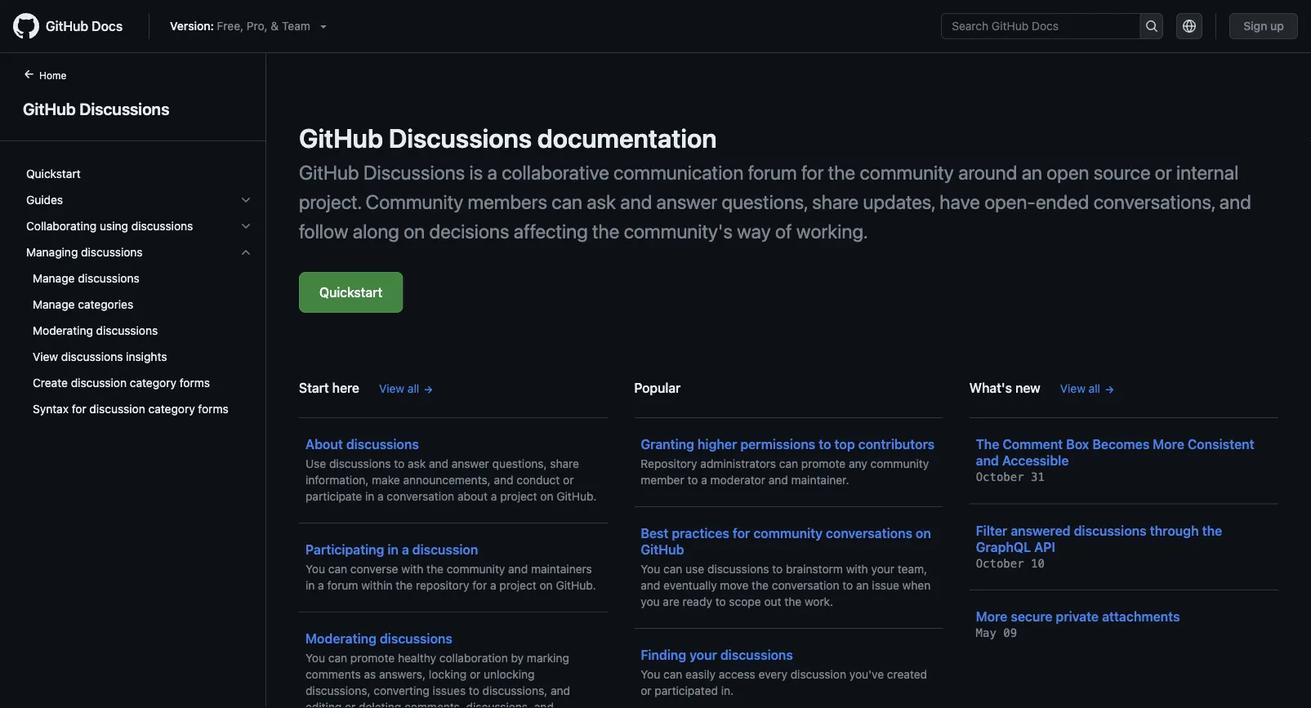 Task type: describe. For each thing, give the bounding box(es) containing it.
discussions up categories
[[78, 272, 140, 285]]

in inside about discussions use discussions to ask and answer questions, share information, make announcements, and conduct or participate in a conversation about a project on github.
[[365, 490, 375, 503]]

a down participating
[[318, 579, 324, 593]]

Search GitHub Docs search field
[[942, 14, 1140, 38]]

syntax
[[33, 402, 69, 416]]

granting
[[641, 437, 695, 452]]

october 31 element
[[976, 471, 1045, 484]]

on inside 'github discussions documentation github discussions is a collaborative communication forum for the community around an open source or internal project. community members can ask and answer questions, share updates, have open-ended conversations, and follow along on decisions affecting the community's way of working.'
[[404, 220, 425, 243]]

sc 9kayk9 0 image for collaborating using discussions
[[239, 220, 253, 233]]

project inside about discussions use discussions to ask and answer questions, share information, make announcements, and conduct or participate in a conversation about a project on github.
[[500, 490, 537, 503]]

created
[[887, 668, 928, 682]]

source
[[1094, 161, 1151, 184]]

your inside best practices for community conversations on github you can use discussions to brainstorm with your team, and eventually move the conversation to an issue when you are ready to scope out the work.
[[872, 563, 895, 576]]

github discussions element
[[0, 66, 266, 707]]

github for github discussions documentation github discussions is a collaborative communication forum for the community around an open source or internal project. community members can ask and answer questions, share updates, have open-ended conversations, and follow along on decisions affecting the community's way of working.
[[299, 123, 383, 154]]

sign up link
[[1230, 13, 1299, 39]]

can inside 'github discussions documentation github discussions is a collaborative communication forum for the community around an open source or internal project. community members can ask and answer questions, share updates, have open-ended conversations, and follow along on decisions affecting the community's way of working.'
[[552, 190, 583, 213]]

an inside best practices for community conversations on github you can use discussions to brainstorm with your team, and eventually move the conversation to an issue when you are ready to scope out the work.
[[857, 579, 869, 593]]

community inside participating in a discussion you can converse with the community and maintainers in a forum within the repository for a project on github.
[[447, 563, 505, 576]]

answers,
[[379, 668, 426, 682]]

sign up
[[1244, 19, 1285, 33]]

view discussions insights link
[[20, 344, 259, 370]]

and up community's
[[621, 190, 652, 213]]

the comment box becomes more consistent and accessible october 31
[[976, 437, 1255, 484]]

your inside finding your discussions you can easily access every discussion you've created or participated in.
[[690, 648, 717, 663]]

conduct
[[517, 474, 560, 487]]

managing discussions
[[26, 246, 143, 259]]

maintainers
[[531, 563, 592, 576]]

discussion inside participating in a discussion you can converse with the community and maintainers in a forum within the repository for a project on github.
[[412, 542, 478, 558]]

member
[[641, 474, 685, 487]]

finding
[[641, 648, 687, 663]]

when
[[903, 579, 931, 593]]

on inside best practices for community conversations on github you can use discussions to brainstorm with your team, and eventually move the conversation to an issue when you are ready to scope out the work.
[[916, 526, 932, 541]]

private
[[1056, 609, 1099, 625]]

github docs
[[46, 18, 123, 34]]

discussions inside best practices for community conversations on github you can use discussions to brainstorm with your team, and eventually move the conversation to an issue when you are ready to scope out the work.
[[708, 563, 769, 576]]

discussions up the information,
[[329, 457, 391, 471]]

administrators
[[701, 457, 776, 471]]

repository
[[416, 579, 470, 593]]

1 vertical spatial quickstart link
[[299, 272, 403, 313]]

deleting
[[359, 701, 402, 709]]

to up out
[[773, 563, 783, 576]]

answer inside about discussions use discussions to ask and answer questions, share information, make announcements, and conduct or participate in a conversation about a project on github.
[[452, 457, 489, 471]]

1 vertical spatial category
[[148, 402, 195, 416]]

team
[[282, 19, 310, 33]]

can inside participating in a discussion you can converse with the community and maintainers in a forum within the repository for a project on github.
[[328, 563, 347, 576]]

issues
[[433, 684, 466, 698]]

community's
[[624, 220, 733, 243]]

collaborative
[[502, 161, 609, 184]]

by
[[511, 652, 524, 665]]

internal
[[1177, 161, 1239, 184]]

home link
[[16, 68, 93, 84]]

syntax for discussion category forms
[[33, 402, 229, 416]]

2 vertical spatial discussions
[[364, 161, 465, 184]]

view for start here
[[379, 382, 405, 396]]

or right editing
[[345, 701, 356, 709]]

discussion down view discussions insights
[[71, 376, 127, 390]]

moderating for moderating discussions
[[33, 324, 93, 338]]

follow
[[299, 220, 349, 243]]

announcements,
[[403, 474, 491, 487]]

and inside best practices for community conversations on github you can use discussions to brainstorm with your team, and eventually move the conversation to an issue when you are ready to scope out the work.
[[641, 579, 661, 593]]

you inside the moderating discussions you can promote healthy collaboration by marking comments as answers, locking or unlocking discussions, converting issues to discussions, and editing or deleting comments, discussions,
[[306, 652, 325, 665]]

all for comment
[[1089, 382, 1101, 396]]

every
[[759, 668, 788, 682]]

community inside best practices for community conversations on github you can use discussions to brainstorm with your team, and eventually move the conversation to an issue when you are ready to scope out the work.
[[754, 526, 823, 541]]

discussions down guides dropdown button
[[131, 219, 193, 233]]

insights
[[126, 350, 167, 364]]

can inside granting higher permissions to top contributors repository administrators can promote any community member to a moderator and maintainer.
[[780, 457, 799, 471]]

a right about
[[491, 490, 497, 503]]

the
[[976, 437, 1000, 452]]

questions, inside about discussions use discussions to ask and answer questions, share information, make announcements, and conduct or participate in a conversation about a project on github.
[[492, 457, 547, 471]]

1 horizontal spatial quickstart
[[320, 285, 383, 300]]

guides
[[26, 193, 63, 207]]

version:
[[170, 19, 214, 33]]

a right repository
[[490, 579, 497, 593]]

any
[[849, 457, 868, 471]]

through
[[1150, 523, 1199, 539]]

participating
[[306, 542, 384, 558]]

participating in a discussion you can converse with the community and maintainers in a forum within the repository for a project on github.
[[306, 542, 596, 593]]

you
[[641, 595, 660, 609]]

what's new
[[970, 380, 1041, 396]]

issue
[[872, 579, 900, 593]]

github inside best practices for community conversations on github you can use discussions to brainstorm with your team, and eventually move the conversation to an issue when you are ready to scope out the work.
[[641, 542, 684, 558]]

the right within
[[396, 579, 413, 593]]

comment
[[1003, 437, 1063, 452]]

sign
[[1244, 19, 1268, 33]]

search image
[[1146, 20, 1159, 33]]

decisions
[[429, 220, 510, 243]]

guides button
[[20, 187, 259, 213]]

to down repository
[[688, 474, 698, 487]]

managing
[[26, 246, 78, 259]]

09
[[1004, 627, 1018, 640]]

conversation inside best practices for community conversations on github you can use discussions to brainstorm with your team, and eventually move the conversation to an issue when you are ready to scope out the work.
[[772, 579, 840, 593]]

discussions down 'manage categories' link
[[96, 324, 158, 338]]

moderating discussions link
[[20, 318, 259, 344]]

triangle down image
[[317, 20, 330, 33]]

box
[[1067, 437, 1090, 452]]

github discussions link
[[20, 96, 246, 121]]

share inside 'github discussions documentation github discussions is a collaborative communication forum for the community around an open source or internal project. community members can ask and answer questions, share updates, have open-ended conversations, and follow along on decisions affecting the community's way of working.'
[[813, 190, 859, 213]]

repository
[[641, 457, 698, 471]]

and left conduct
[[494, 474, 514, 487]]

collaborating
[[26, 219, 97, 233]]

for inside 'github discussions documentation github discussions is a collaborative communication forum for the community around an open source or internal project. community members can ask and answer questions, share updates, have open-ended conversations, and follow along on decisions affecting the community's way of working.'
[[802, 161, 824, 184]]

github for github docs
[[46, 18, 88, 34]]

participate
[[306, 490, 362, 503]]

the right the affecting
[[592, 220, 620, 243]]

discussions inside finding your discussions you can easily access every discussion you've created or participated in.
[[721, 648, 794, 663]]

10
[[1031, 557, 1045, 570]]

you've
[[850, 668, 884, 682]]

sc 9kayk9 0 image for managing discussions
[[239, 246, 253, 259]]

0 vertical spatial quickstart link
[[20, 161, 259, 187]]

access
[[719, 668, 756, 682]]

can inside the moderating discussions you can promote healthy collaboration by marking comments as answers, locking or unlocking discussions, converting issues to discussions, and editing or deleting comments, discussions,
[[328, 652, 347, 665]]

2 horizontal spatial in
[[388, 542, 399, 558]]

may
[[976, 627, 997, 640]]

answer inside 'github discussions documentation github discussions is a collaborative communication forum for the community around an open source or internal project. community members can ask and answer questions, share updates, have open-ended conversations, and follow along on decisions affecting the community's way of working.'
[[657, 190, 718, 213]]

manage categories link
[[20, 292, 259, 318]]

discussions inside the moderating discussions you can promote healthy collaboration by marking comments as answers, locking or unlocking discussions, converting issues to discussions, and editing or deleting comments, discussions,
[[380, 631, 453, 647]]

as
[[364, 668, 376, 682]]

moderating discussions
[[33, 324, 158, 338]]

0 vertical spatial category
[[130, 376, 177, 390]]

comments,
[[405, 701, 463, 709]]

manage discussions
[[33, 272, 140, 285]]

a down make
[[378, 490, 384, 503]]

and up announcements, in the left of the page
[[429, 457, 449, 471]]

start here
[[299, 380, 360, 396]]

october 10 element
[[976, 557, 1045, 570]]

editing
[[306, 701, 342, 709]]

share inside about discussions use discussions to ask and answer questions, share information, make announcements, and conduct or participate in a conversation about a project on github.
[[550, 457, 579, 471]]

the up working.
[[828, 161, 856, 184]]

community
[[366, 190, 464, 213]]

discussion down create discussion category forms
[[89, 402, 145, 416]]

quickstart inside github discussions "element"
[[26, 167, 81, 181]]

0 vertical spatial forms
[[180, 376, 210, 390]]

using
[[100, 219, 128, 233]]

easily
[[686, 668, 716, 682]]

moderator
[[711, 474, 766, 487]]

to left top
[[819, 437, 832, 452]]

can inside finding your discussions you can easily access every discussion you've created or participated in.
[[664, 668, 683, 682]]

to down move at the bottom right
[[716, 595, 726, 609]]

about discussions use discussions to ask and answer questions, share information, make announcements, and conduct or participate in a conversation about a project on github.
[[306, 437, 597, 503]]

project inside participating in a discussion you can converse with the community and maintainers in a forum within the repository for a project on github.
[[500, 579, 537, 593]]

accessible
[[1003, 453, 1069, 469]]

you inside best practices for community conversations on github you can use discussions to brainstorm with your team, and eventually move the conversation to an issue when you are ready to scope out the work.
[[641, 563, 661, 576]]

around
[[959, 161, 1018, 184]]

discussions for github discussions documentation github discussions is a collaborative communication forum for the community around an open source or internal project. community members can ask and answer questions, share updates, have open-ended conversations, and follow along on decisions affecting the community's way of working.
[[389, 123, 532, 154]]

on inside about discussions use discussions to ask and answer questions, share information, make announcements, and conduct or participate in a conversation about a project on github.
[[541, 490, 554, 503]]

permissions
[[741, 437, 816, 452]]

and inside participating in a discussion you can converse with the community and maintainers in a forum within the repository for a project on github.
[[508, 563, 528, 576]]

moderating discussions you can promote healthy collaboration by marking comments as answers, locking or unlocking discussions, converting issues to discussions, and editing or deleting comments, discussions, 
[[306, 631, 595, 709]]



Task type: vqa. For each thing, say whether or not it's contained in the screenshot.
Collaborating at the left top of the page
yes



Task type: locate. For each thing, give the bounding box(es) containing it.
a inside granting higher permissions to top contributors repository administrators can promote any community member to a moderator and maintainer.
[[701, 474, 708, 487]]

with down conversations
[[846, 563, 869, 576]]

more
[[1153, 437, 1185, 452], [976, 609, 1008, 625]]

github. down maintainers
[[556, 579, 596, 593]]

are
[[663, 595, 680, 609]]

view all link right here
[[379, 380, 434, 398]]

github. inside about discussions use discussions to ask and answer questions, share information, make announcements, and conduct or participate in a conversation about a project on github.
[[557, 490, 597, 503]]

0 horizontal spatial your
[[690, 648, 717, 663]]

all for discussions
[[408, 382, 419, 396]]

out
[[765, 595, 782, 609]]

for right repository
[[473, 579, 487, 593]]

about
[[458, 490, 488, 503]]

an left open
[[1022, 161, 1043, 184]]

discussions up community
[[364, 161, 465, 184]]

higher
[[698, 437, 737, 452]]

can
[[552, 190, 583, 213], [780, 457, 799, 471], [328, 563, 347, 576], [664, 563, 683, 576], [328, 652, 347, 665], [664, 668, 683, 682]]

moderating down manage categories
[[33, 324, 93, 338]]

1 manage from the top
[[33, 272, 75, 285]]

conversation inside about discussions use discussions to ask and answer questions, share information, make announcements, and conduct or participate in a conversation about a project on github.
[[387, 490, 455, 503]]

questions, inside 'github discussions documentation github discussions is a collaborative communication forum for the community around an open source or internal project. community members can ask and answer questions, share updates, have open-ended conversations, and follow along on decisions affecting the community's way of working.'
[[722, 190, 808, 213]]

view all link
[[379, 380, 434, 398], [1061, 380, 1115, 398]]

1 vertical spatial forms
[[198, 402, 229, 416]]

1 vertical spatial project
[[500, 579, 537, 593]]

forum inside 'github discussions documentation github discussions is a collaborative communication forum for the community around an open source or internal project. community members can ask and answer questions, share updates, have open-ended conversations, and follow along on decisions affecting the community's way of working.'
[[748, 161, 797, 184]]

locking
[[429, 668, 467, 682]]

on down community
[[404, 220, 425, 243]]

forum left within
[[327, 579, 358, 593]]

github inside "link"
[[23, 99, 76, 118]]

in up converse
[[388, 542, 399, 558]]

on inside participating in a discussion you can converse with the community and maintainers in a forum within the repository for a project on github.
[[540, 579, 553, 593]]

managing discussions element
[[13, 239, 266, 423], [13, 266, 266, 423]]

maintainer.
[[792, 474, 850, 487]]

ask inside about discussions use discussions to ask and answer questions, share information, make announcements, and conduct or participate in a conversation about a project on github.
[[408, 457, 426, 471]]

eventually
[[664, 579, 717, 593]]

discussions up make
[[346, 437, 419, 452]]

0 vertical spatial october
[[976, 471, 1025, 484]]

moderating for moderating discussions you can promote healthy collaboration by marking comments as answers, locking or unlocking discussions, converting issues to discussions, and editing or deleting comments, discussions, 
[[306, 631, 377, 647]]

all right here
[[408, 382, 419, 396]]

and up the you
[[641, 579, 661, 593]]

with inside best practices for community conversations on github you can use discussions to brainstorm with your team, and eventually move the conversation to an issue when you are ready to scope out the work.
[[846, 563, 869, 576]]

to inside about discussions use discussions to ask and answer questions, share information, make announcements, and conduct or participate in a conversation about a project on github.
[[394, 457, 405, 471]]

managing discussions element containing manage discussions
[[13, 266, 266, 423]]

0 vertical spatial github.
[[557, 490, 597, 503]]

discussions up move at the bottom right
[[708, 563, 769, 576]]

0 horizontal spatial quickstart link
[[20, 161, 259, 187]]

discussions down the home link
[[79, 99, 170, 118]]

or inside about discussions use discussions to ask and answer questions, share information, make announcements, and conduct or participate in a conversation about a project on github.
[[563, 474, 574, 487]]

1 view all from the left
[[379, 382, 419, 396]]

have
[[940, 190, 981, 213]]

0 horizontal spatial moderating
[[33, 324, 93, 338]]

promote inside the moderating discussions you can promote healthy collaboration by marking comments as answers, locking or unlocking discussions, converting issues to discussions, and editing or deleting comments, discussions,
[[350, 652, 395, 665]]

quickstart link up collaborating using discussions dropdown button
[[20, 161, 259, 187]]

start
[[299, 380, 329, 396]]

forms
[[180, 376, 210, 390], [198, 402, 229, 416]]

category down create discussion category forms link
[[148, 402, 195, 416]]

a inside 'github discussions documentation github discussions is a collaborative communication forum for the community around an open source or internal project. community members can ask and answer questions, share updates, have open-ended conversations, and follow along on decisions affecting the community's way of working.'
[[487, 161, 498, 184]]

select language: current language is english image
[[1184, 20, 1197, 33]]

a left moderator
[[701, 474, 708, 487]]

0 vertical spatial sc 9kayk9 0 image
[[239, 220, 253, 233]]

filter answered discussions through the graphql api october 10
[[976, 523, 1223, 570]]

can up participated
[[664, 668, 683, 682]]

the up repository
[[427, 563, 444, 576]]

the right out
[[785, 595, 802, 609]]

manage down "managing"
[[33, 272, 75, 285]]

the up out
[[752, 579, 769, 593]]

more inside more secure private attachments may 09
[[976, 609, 1008, 625]]

with inside participating in a discussion you can converse with the community and maintainers in a forum within the repository for a project on github.
[[401, 563, 424, 576]]

1 horizontal spatial conversation
[[772, 579, 840, 593]]

view all link for what's new
[[1061, 380, 1115, 398]]

healthy
[[398, 652, 436, 665]]

home
[[39, 69, 66, 81]]

1 horizontal spatial answer
[[657, 190, 718, 213]]

and down permissions
[[769, 474, 788, 487]]

pro,
[[247, 19, 268, 33]]

here
[[332, 380, 360, 396]]

can left use
[[664, 563, 683, 576]]

1 vertical spatial an
[[857, 579, 869, 593]]

project down conduct
[[500, 490, 537, 503]]

manage categories
[[33, 298, 133, 311]]

filter
[[976, 523, 1008, 539]]

0 vertical spatial forum
[[748, 161, 797, 184]]

your up the easily at bottom right
[[690, 648, 717, 663]]

31
[[1031, 471, 1045, 484]]

an inside 'github discussions documentation github discussions is a collaborative communication forum for the community around an open source or internal project. community members can ask and answer questions, share updates, have open-ended conversations, and follow along on decisions affecting the community's way of working.'
[[1022, 161, 1043, 184]]

october inside filter answered discussions through the graphql api october 10
[[976, 557, 1025, 570]]

1 horizontal spatial all
[[1089, 382, 1101, 396]]

use
[[306, 457, 326, 471]]

community inside 'github discussions documentation github discussions is a collaborative communication forum for the community around an open source or internal project. community members can ask and answer questions, share updates, have open-ended conversations, and follow along on decisions affecting the community's way of working.'
[[860, 161, 954, 184]]

can inside best practices for community conversations on github you can use discussions to brainstorm with your team, and eventually move the conversation to an issue when you are ready to scope out the work.
[[664, 563, 683, 576]]

can down collaborative
[[552, 190, 583, 213]]

1 vertical spatial conversation
[[772, 579, 840, 593]]

2 with from the left
[[846, 563, 869, 576]]

open-
[[985, 190, 1036, 213]]

0 horizontal spatial ask
[[408, 457, 426, 471]]

or right conduct
[[563, 474, 574, 487]]

conversation down announcements, in the left of the page
[[387, 490, 455, 503]]

view right here
[[379, 382, 405, 396]]

and inside the comment box becomes more consistent and accessible october 31
[[976, 453, 999, 469]]

1 vertical spatial october
[[976, 557, 1025, 570]]

2 sc 9kayk9 0 image from the top
[[239, 246, 253, 259]]

discussion right every
[[791, 668, 847, 682]]

0 horizontal spatial promote
[[350, 652, 395, 665]]

1 horizontal spatial moderating
[[306, 631, 377, 647]]

view right new
[[1061, 382, 1086, 396]]

to down brainstorm on the bottom of the page
[[843, 579, 853, 593]]

sc 9kayk9 0 image inside managing discussions dropdown button
[[239, 246, 253, 259]]

1 horizontal spatial ask
[[587, 190, 616, 213]]

0 horizontal spatial forum
[[327, 579, 358, 593]]

sc 9kayk9 0 image inside collaborating using discussions dropdown button
[[239, 220, 253, 233]]

moderating inside the "moderating discussions" link
[[33, 324, 93, 338]]

discussions down moderating discussions
[[61, 350, 123, 364]]

manage for manage categories
[[33, 298, 75, 311]]

in down make
[[365, 490, 375, 503]]

promote
[[802, 457, 846, 471], [350, 652, 395, 665]]

0 horizontal spatial all
[[408, 382, 419, 396]]

for up working.
[[802, 161, 824, 184]]

marking
[[527, 652, 570, 665]]

1 vertical spatial your
[[690, 648, 717, 663]]

to up make
[[394, 457, 405, 471]]

or up conversations,
[[1155, 161, 1172, 184]]

or inside finding your discussions you can easily access every discussion you've created or participated in.
[[641, 684, 652, 698]]

secure
[[1011, 609, 1053, 625]]

view for what's new
[[1061, 382, 1086, 396]]

questions, up conduct
[[492, 457, 547, 471]]

1 managing discussions element from the top
[[13, 239, 266, 423]]

collaborating using discussions button
[[20, 213, 259, 239]]

conversation down brainstorm on the bottom of the page
[[772, 579, 840, 593]]

quickstart down along
[[320, 285, 383, 300]]

unlocking
[[484, 668, 535, 682]]

github. inside participating in a discussion you can converse with the community and maintainers in a forum within the repository for a project on github.
[[556, 579, 596, 593]]

promote up as
[[350, 652, 395, 665]]

2 vertical spatial in
[[306, 579, 315, 593]]

october inside the comment box becomes more consistent and accessible october 31
[[976, 471, 1025, 484]]

questions, up way
[[722, 190, 808, 213]]

1 horizontal spatial forum
[[748, 161, 797, 184]]

quickstart up guides
[[26, 167, 81, 181]]

to inside the moderating discussions you can promote healthy collaboration by marking comments as answers, locking or unlocking discussions, converting issues to discussions, and editing or deleting comments, discussions,
[[469, 684, 480, 698]]

0 vertical spatial an
[[1022, 161, 1043, 184]]

moderating
[[33, 324, 93, 338], [306, 631, 377, 647]]

1 with from the left
[[401, 563, 424, 576]]

github discussions documentation github discussions is a collaborative communication forum for the community around an open source or internal project. community members can ask and answer questions, share updates, have open-ended conversations, and follow along on decisions affecting the community's way of working.
[[299, 123, 1252, 243]]

on down conduct
[[541, 490, 554, 503]]

on down maintainers
[[540, 579, 553, 593]]

you up "comments"
[[306, 652, 325, 665]]

discussions up is
[[389, 123, 532, 154]]

2 view all from the left
[[1061, 382, 1101, 396]]

sc 9kayk9 0 image
[[239, 220, 253, 233], [239, 246, 253, 259]]

1 vertical spatial github.
[[556, 579, 596, 593]]

1 horizontal spatial an
[[1022, 161, 1043, 184]]

0 vertical spatial questions,
[[722, 190, 808, 213]]

1 vertical spatial manage
[[33, 298, 75, 311]]

on up the team,
[[916, 526, 932, 541]]

1 all from the left
[[408, 382, 419, 396]]

create discussion category forms
[[33, 376, 210, 390]]

2 october from the top
[[976, 557, 1025, 570]]

github for github discussions
[[23, 99, 76, 118]]

0 horizontal spatial with
[[401, 563, 424, 576]]

1 vertical spatial sc 9kayk9 0 image
[[239, 246, 253, 259]]

api
[[1035, 539, 1056, 555]]

in
[[365, 490, 375, 503], [388, 542, 399, 558], [306, 579, 315, 593]]

1 view all link from the left
[[379, 380, 434, 398]]

1 horizontal spatial questions,
[[722, 190, 808, 213]]

1 horizontal spatial promote
[[802, 457, 846, 471]]

conversations
[[826, 526, 913, 541]]

discussions inside filter answered discussions through the graphql api october 10
[[1074, 523, 1147, 539]]

1 october from the top
[[976, 471, 1025, 484]]

for right practices
[[733, 526, 751, 541]]

for inside participating in a discussion you can converse with the community and maintainers in a forum within the repository for a project on github.
[[473, 579, 487, 593]]

0 horizontal spatial answer
[[452, 457, 489, 471]]

0 horizontal spatial more
[[976, 609, 1008, 625]]

category down 'insights'
[[130, 376, 177, 390]]

manage discussions link
[[20, 266, 259, 292]]

quickstart link
[[20, 161, 259, 187], [299, 272, 403, 313]]

you inside finding your discussions you can easily access every discussion you've created or participated in.
[[641, 668, 661, 682]]

a right is
[[487, 161, 498, 184]]

you inside participating in a discussion you can converse with the community and maintainers in a forum within the repository for a project on github.
[[306, 563, 325, 576]]

community
[[860, 161, 954, 184], [871, 457, 929, 471], [754, 526, 823, 541], [447, 563, 505, 576]]

granting higher permissions to top contributors repository administrators can promote any community member to a moderator and maintainer.
[[641, 437, 935, 487]]

0 vertical spatial answer
[[657, 190, 718, 213]]

or
[[1155, 161, 1172, 184], [563, 474, 574, 487], [470, 668, 481, 682], [641, 684, 652, 698], [345, 701, 356, 709]]

2 horizontal spatial view
[[1061, 382, 1086, 396]]

syntax for discussion category forms link
[[20, 396, 259, 423]]

and down "internal"
[[1220, 190, 1252, 213]]

0 horizontal spatial view all
[[379, 382, 419, 396]]

discussions,
[[306, 684, 371, 698], [483, 684, 548, 698], [466, 701, 531, 709]]

1 horizontal spatial view
[[379, 382, 405, 396]]

can down permissions
[[780, 457, 799, 471]]

community up brainstorm on the bottom of the page
[[754, 526, 823, 541]]

1 vertical spatial ask
[[408, 457, 426, 471]]

2 all from the left
[[1089, 382, 1101, 396]]

0 horizontal spatial in
[[306, 579, 315, 593]]

0 vertical spatial manage
[[33, 272, 75, 285]]

1 horizontal spatial view all link
[[1061, 380, 1115, 398]]

best
[[641, 526, 669, 541]]

discussions up healthy
[[380, 631, 453, 647]]

view all for start here
[[379, 382, 419, 396]]

to
[[819, 437, 832, 452], [394, 457, 405, 471], [688, 474, 698, 487], [773, 563, 783, 576], [843, 579, 853, 593], [716, 595, 726, 609], [469, 684, 480, 698]]

0 vertical spatial moderating
[[33, 324, 93, 338]]

popular
[[634, 380, 681, 396]]

0 vertical spatial discussions
[[79, 99, 170, 118]]

discussions up every
[[721, 648, 794, 663]]

None search field
[[942, 13, 1164, 39]]

for inside best practices for community conversations on github you can use discussions to brainstorm with your team, and eventually move the conversation to an issue when you are ready to scope out the work.
[[733, 526, 751, 541]]

use
[[686, 563, 705, 576]]

1 horizontal spatial with
[[846, 563, 869, 576]]

0 horizontal spatial quickstart
[[26, 167, 81, 181]]

1 horizontal spatial your
[[872, 563, 895, 576]]

1 vertical spatial questions,
[[492, 457, 547, 471]]

discussions down using
[[81, 246, 143, 259]]

1 horizontal spatial view all
[[1061, 382, 1101, 396]]

ask up announcements, in the left of the page
[[408, 457, 426, 471]]

community inside granting higher permissions to top contributors repository administrators can promote any community member to a moderator and maintainer.
[[871, 457, 929, 471]]

0 vertical spatial conversation
[[387, 490, 455, 503]]

view inside view discussions insights link
[[33, 350, 58, 364]]

an
[[1022, 161, 1043, 184], [857, 579, 869, 593]]

managing discussions button
[[20, 239, 259, 266]]

free,
[[217, 19, 244, 33]]

1 vertical spatial share
[[550, 457, 579, 471]]

open
[[1047, 161, 1090, 184]]

ask down collaborative
[[587, 190, 616, 213]]

discussions left through at bottom right
[[1074, 523, 1147, 539]]

affecting
[[514, 220, 588, 243]]

and inside the moderating discussions you can promote healthy collaboration by marking comments as answers, locking or unlocking discussions, converting issues to discussions, and editing or deleting comments, discussions,
[[551, 684, 570, 698]]

1 sc 9kayk9 0 image from the top
[[239, 220, 253, 233]]

0 horizontal spatial questions,
[[492, 457, 547, 471]]

documentation
[[538, 123, 717, 154]]

2 view all link from the left
[[1061, 380, 1115, 398]]

you down participating
[[306, 563, 325, 576]]

questions,
[[722, 190, 808, 213], [492, 457, 547, 471]]

1 horizontal spatial share
[[813, 190, 859, 213]]

or inside 'github discussions documentation github discussions is a collaborative communication forum for the community around an open source or internal project. community members can ask and answer questions, share updates, have open-ended conversations, and follow along on decisions affecting the community's way of working.'
[[1155, 161, 1172, 184]]

0 horizontal spatial an
[[857, 579, 869, 593]]

of
[[776, 220, 792, 243]]

forum up of
[[748, 161, 797, 184]]

quickstart
[[26, 167, 81, 181], [320, 285, 383, 300]]

an left issue
[[857, 579, 869, 593]]

you down finding
[[641, 668, 661, 682]]

share up working.
[[813, 190, 859, 213]]

1 horizontal spatial quickstart link
[[299, 272, 403, 313]]

team,
[[898, 563, 928, 576]]

community up repository
[[447, 563, 505, 576]]

can down participating
[[328, 563, 347, 576]]

discussions inside "link"
[[79, 99, 170, 118]]

scope
[[729, 595, 761, 609]]

0 vertical spatial project
[[500, 490, 537, 503]]

2 managing discussions element from the top
[[13, 266, 266, 423]]

all up box
[[1089, 382, 1101, 396]]

and
[[621, 190, 652, 213], [1220, 190, 1252, 213], [976, 453, 999, 469], [429, 457, 449, 471], [494, 474, 514, 487], [769, 474, 788, 487], [508, 563, 528, 576], [641, 579, 661, 593], [551, 684, 570, 698]]

0 vertical spatial more
[[1153, 437, 1185, 452]]

forms down create discussion category forms link
[[198, 402, 229, 416]]

participated
[[655, 684, 718, 698]]

in down participating
[[306, 579, 315, 593]]

view all link for start here
[[379, 380, 434, 398]]

is
[[469, 161, 483, 184]]

0 vertical spatial in
[[365, 490, 375, 503]]

forum inside participating in a discussion you can converse with the community and maintainers in a forum within the repository for a project on github.
[[327, 579, 358, 593]]

0 vertical spatial promote
[[802, 457, 846, 471]]

sc 9kayk9 0 image
[[239, 194, 253, 207]]

the right through at bottom right
[[1203, 523, 1223, 539]]

2 manage from the top
[[33, 298, 75, 311]]

0 vertical spatial your
[[872, 563, 895, 576]]

graphql
[[976, 539, 1032, 555]]

discussions for github discussions
[[79, 99, 170, 118]]

view all for what's new
[[1061, 382, 1101, 396]]

and down marking
[[551, 684, 570, 698]]

discussion inside finding your discussions you can easily access every discussion you've created or participated in.
[[791, 668, 847, 682]]

work.
[[805, 595, 834, 609]]

0 vertical spatial share
[[813, 190, 859, 213]]

promote inside granting higher permissions to top contributors repository administrators can promote any community member to a moderator and maintainer.
[[802, 457, 846, 471]]

moderating inside the moderating discussions you can promote healthy collaboration by marking comments as answers, locking or unlocking discussions, converting issues to discussions, and editing or deleting comments, discussions,
[[306, 631, 377, 647]]

you up the you
[[641, 563, 661, 576]]

1 vertical spatial in
[[388, 542, 399, 558]]

within
[[361, 579, 393, 593]]

with up repository
[[401, 563, 424, 576]]

github. down conduct
[[557, 490, 597, 503]]

moderating up "comments"
[[306, 631, 377, 647]]

the
[[828, 161, 856, 184], [592, 220, 620, 243], [1203, 523, 1223, 539], [427, 563, 444, 576], [396, 579, 413, 593], [752, 579, 769, 593], [785, 595, 802, 609]]

converse
[[350, 563, 398, 576]]

0 vertical spatial quickstart
[[26, 167, 81, 181]]

manage down manage discussions
[[33, 298, 75, 311]]

0 vertical spatial ask
[[587, 190, 616, 213]]

1 vertical spatial forum
[[327, 579, 358, 593]]

for inside github discussions "element"
[[72, 402, 86, 416]]

the inside filter answered discussions through the graphql api october 10
[[1203, 523, 1223, 539]]

quickstart link down along
[[299, 272, 403, 313]]

and left maintainers
[[508, 563, 528, 576]]

1 vertical spatial quickstart
[[320, 285, 383, 300]]

a right participating
[[402, 542, 409, 558]]

information,
[[306, 474, 369, 487]]

and inside granting higher permissions to top contributors repository administrators can promote any community member to a moderator and maintainer.
[[769, 474, 788, 487]]

project down maintainers
[[500, 579, 537, 593]]

up
[[1271, 19, 1285, 33]]

manage
[[33, 272, 75, 285], [33, 298, 75, 311]]

1 vertical spatial moderating
[[306, 631, 377, 647]]

view all link up box
[[1061, 380, 1115, 398]]

discussion up repository
[[412, 542, 478, 558]]

promote up maintainer.
[[802, 457, 846, 471]]

1 vertical spatial more
[[976, 609, 1008, 625]]

view up create
[[33, 350, 58, 364]]

&
[[271, 19, 279, 33]]

0 horizontal spatial share
[[550, 457, 579, 471]]

1 vertical spatial answer
[[452, 457, 489, 471]]

manage for manage discussions
[[33, 272, 75, 285]]

view all right here
[[379, 382, 419, 396]]

communication
[[614, 161, 744, 184]]

attachments
[[1103, 609, 1181, 625]]

1 horizontal spatial in
[[365, 490, 375, 503]]

1 horizontal spatial more
[[1153, 437, 1185, 452]]

top
[[835, 437, 855, 452]]

october down the on the right bottom of page
[[976, 471, 1025, 484]]

0 horizontal spatial view
[[33, 350, 58, 364]]

1 vertical spatial promote
[[350, 652, 395, 665]]

more inside the comment box becomes more consistent and accessible october 31
[[1153, 437, 1185, 452]]

comments
[[306, 668, 361, 682]]

or down the collaboration
[[470, 668, 481, 682]]

to right issues at the bottom
[[469, 684, 480, 698]]

0 horizontal spatial conversation
[[387, 490, 455, 503]]

1 vertical spatial discussions
[[389, 123, 532, 154]]

0 horizontal spatial view all link
[[379, 380, 434, 398]]

managing discussions element containing managing discussions
[[13, 239, 266, 423]]

version: free, pro, & team
[[170, 19, 310, 33]]

ask inside 'github discussions documentation github discussions is a collaborative communication forum for the community around an open source or internal project. community members can ask and answer questions, share updates, have open-ended conversations, and follow along on decisions affecting the community's way of working.'
[[587, 190, 616, 213]]

may 09 element
[[976, 627, 1018, 640]]



